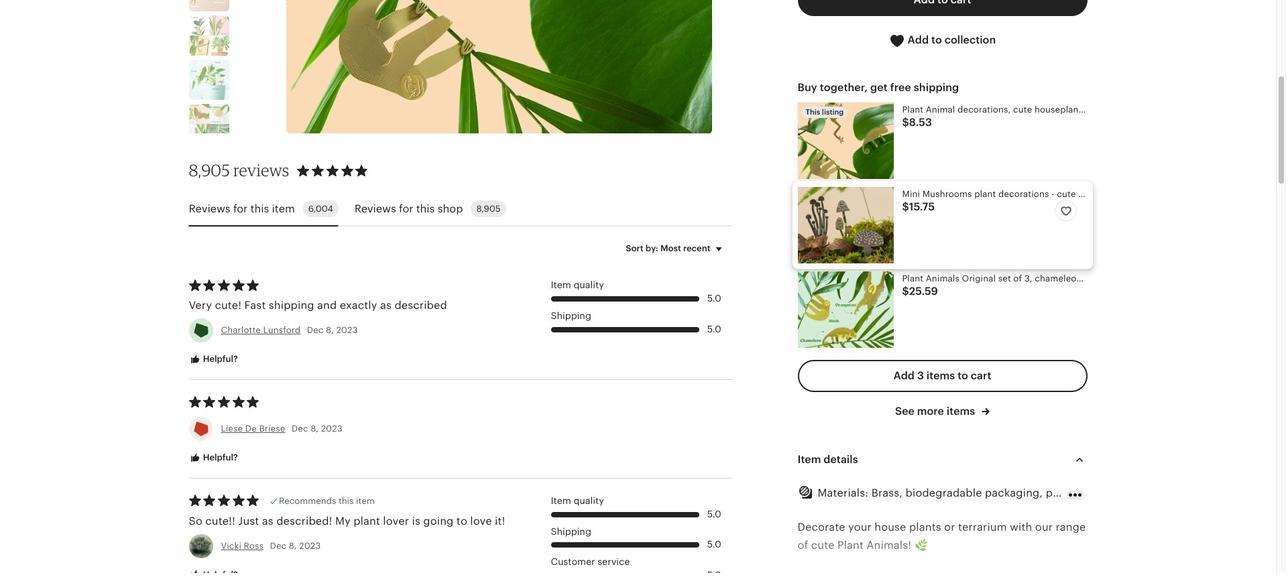Task type: locate. For each thing, give the bounding box(es) containing it.
2 helpful? button from the top
[[179, 446, 248, 471]]

0 horizontal spatial this
[[250, 202, 269, 215]]

liese de briese link
[[221, 424, 285, 434]]

1 helpful? button from the top
[[179, 347, 248, 372]]

2023 for my
[[299, 541, 321, 551]]

1 item quality from the top
[[551, 280, 604, 291]]

of left '3,'
[[1013, 274, 1022, 284]]

$ inside mini mushrooms plant decorations - cute terrarium & plant pot - silver or brass $ 15.75
[[902, 200, 909, 213]]

25.59
[[909, 285, 938, 298]]

quality for very cute! fast shipping and exactly as described
[[574, 280, 604, 291]]

it!
[[495, 515, 505, 527]]

2 vertical spatial dec
[[270, 541, 287, 551]]

2 vertical spatial item
[[551, 495, 571, 506]]

and right sloth
[[1110, 274, 1126, 284]]

0 vertical spatial 2023
[[336, 325, 358, 335]]

item up so cute!! just as described! my plant lover is going to love it!
[[356, 496, 375, 506]]

helpful? button down charlotte
[[179, 347, 248, 372]]

reviews for this shop
[[354, 202, 463, 215]]

cute!!
[[205, 515, 235, 527]]

for for item
[[233, 202, 248, 215]]

helpful? down charlotte
[[201, 354, 238, 364]]

- right "pot" at the right of page
[[1170, 189, 1173, 199]]

1 horizontal spatial for
[[399, 202, 413, 215]]

1 vertical spatial 2023
[[321, 424, 342, 434]]

this
[[806, 108, 820, 116]]

plant down your
[[837, 539, 864, 552]]

decorations
[[998, 189, 1049, 199]]

plant up 25.59
[[902, 274, 923, 284]]

1 horizontal spatial -
[[1170, 189, 1173, 199]]

1 vertical spatial items
[[947, 405, 975, 418]]

for left shop
[[399, 202, 413, 215]]

or right plants
[[944, 521, 955, 534]]

animal
[[926, 104, 955, 114]]

2 shipping from the top
[[551, 526, 591, 537]]

shipping up charlotte lunsford dec 8, 2023
[[269, 299, 314, 312]]

1 $ from the top
[[902, 116, 909, 129]]

plant animal decorations, cute houseplant gifts! image
[[798, 102, 894, 179]]

terrarium left &
[[1078, 189, 1118, 199]]

dec for described!
[[270, 541, 287, 551]]

shipping for so cute!! just as described! my plant lover is going to love it!
[[551, 526, 591, 537]]

terrarium left with
[[958, 521, 1007, 534]]

0 vertical spatial add
[[908, 33, 929, 46]]

8,905 right shop
[[476, 204, 501, 214]]

1 shipping from the top
[[551, 310, 591, 321]]

2 helpful? from the top
[[201, 453, 238, 463]]

2 $ from the top
[[902, 200, 909, 213]]

for down 8,905 reviews
[[233, 202, 248, 215]]

de
[[245, 424, 257, 434]]

1 helpful? from the top
[[201, 354, 238, 364]]

collection
[[945, 33, 996, 46]]

recommends
[[279, 496, 336, 506]]

plant
[[902, 104, 923, 114], [902, 274, 923, 284], [837, 539, 864, 552]]

dec
[[307, 325, 324, 335], [292, 424, 308, 434], [270, 541, 287, 551]]

decorate your house plants or terrarium with our range of cute plant animals! 🌿
[[798, 521, 1086, 552]]

to
[[931, 33, 942, 46], [958, 370, 968, 383], [457, 515, 467, 527]]

$ inside plant animals original set of 3, chameleon, sloth and orangutan trio, cute plant gift $ 25.59
[[902, 285, 909, 298]]

as right exactly
[[380, 299, 392, 312]]

plant animals original set of 3, chameleon, sloth and orangutan trio, cute plant gift $ 25.59
[[902, 274, 1254, 298]]

0 horizontal spatial or
[[944, 521, 955, 534]]

1 horizontal spatial 8,
[[311, 424, 319, 434]]

item details
[[798, 453, 858, 466]]

1 for from the left
[[233, 202, 248, 215]]

cute left houseplant
[[1013, 104, 1032, 114]]

2023 down described!
[[299, 541, 321, 551]]

1 reviews from the left
[[189, 202, 230, 215]]

reviews for reviews for this item
[[189, 202, 230, 215]]

and
[[1110, 274, 1126, 284], [317, 299, 337, 312]]

described!
[[276, 515, 332, 527]]

reviews
[[189, 202, 230, 215], [354, 202, 396, 215]]

0 horizontal spatial 8,
[[289, 541, 297, 551]]

1 horizontal spatial shipping
[[914, 81, 959, 94]]

so cute!! just as described! my plant lover is going to love it!
[[189, 515, 505, 527]]

items for more
[[947, 405, 975, 418]]

8,905 inside tab list
[[476, 204, 501, 214]]

1 horizontal spatial terrarium
[[1078, 189, 1118, 199]]

add 3 items to cart
[[893, 370, 991, 383]]

1 vertical spatial shipping
[[269, 299, 314, 312]]

just
[[238, 515, 259, 527]]

1 vertical spatial add
[[893, 370, 915, 383]]

plant animal decorations cute houseplant gifts image 9 image
[[189, 104, 229, 144]]

0 vertical spatial shipping
[[551, 310, 591, 321]]

to left cart
[[958, 370, 968, 383]]

0 vertical spatial helpful? button
[[179, 347, 248, 372]]

cute right "trio,"
[[1194, 274, 1213, 284]]

item inside dropdown button
[[798, 453, 821, 466]]

recommends this item
[[279, 496, 375, 506]]

$
[[902, 116, 909, 129], [902, 200, 909, 213], [902, 285, 909, 298]]

0 horizontal spatial as
[[262, 515, 273, 527]]

terrarium inside mini mushrooms plant decorations - cute terrarium & plant pot - silver or brass $ 15.75
[[1078, 189, 1118, 199]]

2023 down exactly
[[336, 325, 358, 335]]

to left love
[[457, 515, 467, 527]]

of down decorate
[[798, 539, 808, 552]]

1 horizontal spatial free
[[1084, 487, 1104, 499]]

1 vertical spatial shipping
[[551, 526, 591, 537]]

or inside mini mushrooms plant decorations - cute terrarium & plant pot - silver or brass $ 15.75
[[1201, 189, 1210, 199]]

0 vertical spatial or
[[1201, 189, 1210, 199]]

mushrooms
[[922, 189, 972, 199]]

cute inside mini mushrooms plant decorations - cute terrarium & plant pot - silver or brass $ 15.75
[[1057, 189, 1076, 199]]

sort by: most recent
[[626, 244, 710, 254]]

0 horizontal spatial -
[[1051, 189, 1055, 199]]

2 for from the left
[[399, 202, 413, 215]]

3 $ from the top
[[902, 285, 909, 298]]

1 vertical spatial item
[[356, 496, 375, 506]]

reviews right 6,004
[[354, 202, 396, 215]]

1 horizontal spatial and
[[1110, 274, 1126, 284]]

plant animals original set of 3, chameleon, sloth and orangutan trio, cute plant gift image
[[798, 272, 894, 348]]

this
[[250, 202, 269, 215], [416, 202, 435, 215], [339, 496, 354, 506]]

items
[[927, 370, 955, 383], [947, 405, 975, 418]]

plant inside plant animals original set of 3, chameleon, sloth and orangutan trio, cute plant gift $ 25.59
[[1216, 274, 1237, 284]]

0 vertical spatial dec
[[307, 325, 324, 335]]

liese de briese dec 8, 2023
[[221, 424, 342, 434]]

items right 3
[[927, 370, 955, 383]]

4 5.0 from the top
[[707, 539, 721, 550]]

tab list
[[189, 193, 732, 227]]

shipping
[[551, 310, 591, 321], [551, 526, 591, 537]]

0 horizontal spatial 8,905
[[189, 160, 230, 181]]

1 vertical spatial quality
[[574, 495, 604, 506]]

this up so cute!! just as described! my plant lover is going to love it!
[[339, 496, 354, 506]]

of
[[1013, 274, 1022, 284], [798, 539, 808, 552]]

1 vertical spatial item
[[798, 453, 821, 466]]

this down reviews
[[250, 202, 269, 215]]

helpful? for liese de briese dec 8, 2023
[[201, 453, 238, 463]]

charlotte
[[221, 325, 261, 335]]

0 horizontal spatial reviews
[[189, 202, 230, 215]]

$ down the mini
[[902, 200, 909, 213]]

item for very cute! fast shipping and exactly as described
[[551, 280, 571, 291]]

0 horizontal spatial shipping
[[269, 299, 314, 312]]

items right 'more' at the right of page
[[947, 405, 975, 418]]

as right just
[[262, 515, 273, 527]]

6,004
[[308, 204, 333, 214]]

0 horizontal spatial terrarium
[[958, 521, 1007, 534]]

2 vertical spatial 2023
[[299, 541, 321, 551]]

0 horizontal spatial for
[[233, 202, 248, 215]]

8, right briese
[[311, 424, 319, 434]]

$ right plant animals original set of 3, chameleon, sloth and orangutan trio, cute plant gift image
[[902, 285, 909, 298]]

2023 right briese
[[321, 424, 342, 434]]

and left exactly
[[317, 299, 337, 312]]

biodegradable
[[906, 487, 982, 499]]

0 vertical spatial item
[[272, 202, 295, 215]]

plant hanger decorations by another studio. orangutan, chimp, lemur and spider monkey image
[[189, 0, 229, 12]]

item left 6,004
[[272, 202, 295, 215]]

0 horizontal spatial and
[[317, 299, 337, 312]]

2 reviews from the left
[[354, 202, 396, 215]]

8,905 down plant animal decorations cute houseplant gifts image 9
[[189, 160, 230, 181]]

cute right decorations
[[1057, 189, 1076, 199]]

1 vertical spatial to
[[958, 370, 968, 383]]

cute down decorate
[[811, 539, 835, 552]]

items inside button
[[927, 370, 955, 383]]

gifts!
[[1084, 104, 1106, 114]]

8,
[[326, 325, 334, 335], [311, 424, 319, 434], [289, 541, 297, 551]]

dec down "very cute! fast shipping and exactly as described"
[[307, 325, 324, 335]]

add for add to collection
[[908, 33, 929, 46]]

my
[[335, 515, 351, 527]]

0 vertical spatial plant
[[902, 104, 923, 114]]

2 horizontal spatial 8,
[[326, 325, 334, 335]]

1 vertical spatial helpful?
[[201, 453, 238, 463]]

1 horizontal spatial as
[[380, 299, 392, 312]]

0 vertical spatial items
[[927, 370, 955, 383]]

1 vertical spatial plant
[[902, 274, 923, 284]]

0 vertical spatial item
[[551, 280, 571, 291]]

mini
[[902, 189, 920, 199]]

this for shop
[[416, 202, 435, 215]]

free
[[890, 81, 911, 94], [1084, 487, 1104, 499]]

mini mushrooms plant decorations - cute terrarium & plant pot - silver or brass image
[[798, 187, 894, 264]]

1 horizontal spatial reviews
[[354, 202, 396, 215]]

shipping up the animal
[[914, 81, 959, 94]]

1 vertical spatial item quality
[[551, 495, 604, 506]]

2 item quality from the top
[[551, 495, 604, 506]]

$ for 15.75
[[902, 200, 909, 213]]

0 vertical spatial quality
[[574, 280, 604, 291]]

add 3 items to cart button
[[798, 360, 1087, 393]]

🌿
[[914, 539, 928, 552]]

0 vertical spatial terrarium
[[1078, 189, 1118, 199]]

this left shop
[[416, 202, 435, 215]]

exactly
[[340, 299, 377, 312]]

2 vertical spatial $
[[902, 285, 909, 298]]

for
[[233, 202, 248, 215], [399, 202, 413, 215]]

0 vertical spatial 8,905
[[189, 160, 230, 181]]

item
[[272, 202, 295, 215], [356, 496, 375, 506]]

0 horizontal spatial of
[[798, 539, 808, 552]]

1 horizontal spatial of
[[1013, 274, 1022, 284]]

so
[[189, 515, 202, 527]]

add left collection
[[908, 33, 929, 46]]

8,905 for 8,905 reviews
[[189, 160, 230, 181]]

0 horizontal spatial item
[[272, 202, 295, 215]]

1 vertical spatial $
[[902, 200, 909, 213]]

0 vertical spatial item quality
[[551, 280, 604, 291]]

1 vertical spatial terrarium
[[958, 521, 1007, 534]]

add for add 3 items to cart
[[893, 370, 915, 383]]

dec right ross at the bottom left of the page
[[270, 541, 287, 551]]

1 horizontal spatial or
[[1201, 189, 1210, 199]]

packaging,
[[985, 487, 1043, 499]]

plant up 8.53
[[902, 104, 923, 114]]

2 horizontal spatial this
[[416, 202, 435, 215]]

1 vertical spatial or
[[944, 521, 955, 534]]

or left brass at the right top of page
[[1201, 189, 1210, 199]]

plant inside plant animal decorations, cute houseplant gifts! $ 8.53
[[902, 104, 923, 114]]

1 vertical spatial 8,
[[311, 424, 319, 434]]

charlotte lunsford link
[[221, 325, 301, 335]]

helpful? button down liese
[[179, 446, 248, 471]]

0 vertical spatial helpful?
[[201, 354, 238, 364]]

reviews down 8,905 reviews
[[189, 202, 230, 215]]

plant left gift
[[1216, 274, 1237, 284]]

1 horizontal spatial 8,905
[[476, 204, 501, 214]]

0 vertical spatial and
[[1110, 274, 1126, 284]]

0 vertical spatial $
[[902, 116, 909, 129]]

most
[[660, 244, 681, 254]]

item
[[551, 280, 571, 291], [798, 453, 821, 466], [551, 495, 571, 506]]

2 vertical spatial plant
[[837, 539, 864, 552]]

2 quality from the top
[[574, 495, 604, 506]]

and inside plant animals original set of 3, chameleon, sloth and orangutan trio, cute plant gift $ 25.59
[[1110, 274, 1126, 284]]

0 vertical spatial free
[[890, 81, 911, 94]]

0 vertical spatial 8,
[[326, 325, 334, 335]]

or inside decorate your house plants or terrarium with our range of cute plant animals! 🌿
[[944, 521, 955, 534]]

helpful? down liese
[[201, 453, 238, 463]]

2 horizontal spatial to
[[958, 370, 968, 383]]

0 vertical spatial shipping
[[914, 81, 959, 94]]

5.0
[[707, 293, 721, 304], [707, 324, 721, 334], [707, 509, 721, 519], [707, 539, 721, 550]]

items for 3
[[927, 370, 955, 383]]

quality
[[574, 280, 604, 291], [574, 495, 604, 506]]

&
[[1120, 189, 1126, 199]]

1 vertical spatial helpful? button
[[179, 446, 248, 471]]

0 horizontal spatial to
[[457, 515, 467, 527]]

2 vertical spatial 8,
[[289, 541, 297, 551]]

- right decorations
[[1051, 189, 1055, 199]]

cute inside plant animal decorations, cute houseplant gifts! $ 8.53
[[1013, 104, 1032, 114]]

1 horizontal spatial this
[[339, 496, 354, 506]]

add to collection button
[[798, 24, 1087, 57]]

8, down described!
[[289, 541, 297, 551]]

sloth
[[1087, 274, 1108, 284]]

add
[[908, 33, 929, 46], [893, 370, 915, 383]]

item quality for very cute! fast shipping and exactly as described
[[551, 280, 604, 291]]

8, for described!
[[289, 541, 297, 551]]

15.75
[[909, 200, 935, 213]]

1 quality from the top
[[574, 280, 604, 291]]

0 vertical spatial of
[[1013, 274, 1022, 284]]

lover
[[383, 515, 409, 527]]

free right get
[[890, 81, 911, 94]]

1 vertical spatial free
[[1084, 487, 1104, 499]]

1 vertical spatial 8,905
[[476, 204, 501, 214]]

of inside decorate your house plants or terrarium with our range of cute plant animals! 🌿
[[798, 539, 808, 552]]

buy together, get free shipping
[[798, 81, 959, 94]]

helpful? button
[[179, 347, 248, 372], [179, 446, 248, 471]]

add left 3
[[893, 370, 915, 383]]

$ down buy together, get free shipping
[[902, 116, 909, 129]]

to left collection
[[931, 33, 942, 46]]

see more items
[[895, 405, 978, 418]]

together,
[[820, 81, 868, 94]]

1 vertical spatial dec
[[292, 424, 308, 434]]

cute inside decorate your house plants or terrarium with our range of cute plant animals! 🌿
[[811, 539, 835, 552]]

free right plastic
[[1084, 487, 1104, 499]]

dec right briese
[[292, 424, 308, 434]]

8, down "very cute! fast shipping and exactly as described"
[[326, 325, 334, 335]]

plant inside plant animals original set of 3, chameleon, sloth and orangutan trio, cute plant gift $ 25.59
[[902, 274, 923, 284]]

0 vertical spatial to
[[931, 33, 942, 46]]

1 vertical spatial of
[[798, 539, 808, 552]]



Task type: vqa. For each thing, say whether or not it's contained in the screenshot.
shop's for
yes



Task type: describe. For each thing, give the bounding box(es) containing it.
reviews for reviews for this shop
[[354, 202, 396, 215]]

more
[[917, 405, 944, 418]]

$ inside plant animal decorations, cute houseplant gifts! $ 8.53
[[902, 116, 909, 129]]

plants
[[909, 521, 941, 534]]

ross
[[244, 541, 264, 551]]

pot
[[1153, 189, 1167, 199]]

0 vertical spatial as
[[380, 299, 392, 312]]

vicki ross dec 8, 2023
[[221, 541, 321, 551]]

cute inside plant animals original set of 3, chameleon, sloth and orangutan trio, cute plant gift $ 25.59
[[1194, 274, 1213, 284]]

animals!
[[867, 539, 911, 552]]

briese
[[259, 424, 285, 434]]

plant right &
[[1129, 189, 1150, 199]]

item quality for so cute!! just as described! my plant lover is going to love it!
[[551, 495, 604, 506]]

very
[[189, 299, 212, 312]]

plant for 25.59
[[902, 274, 923, 284]]

helpful? button for charlotte lunsford dec 8, 2023
[[179, 347, 248, 372]]

8,905 reviews
[[189, 160, 289, 181]]

gift
[[1240, 274, 1254, 284]]

plant inside decorate your house plants or terrarium with our range of cute plant animals! 🌿
[[837, 539, 864, 552]]

helpful? button for liese de briese dec 8, 2023
[[179, 446, 248, 471]]

2 5.0 from the top
[[707, 324, 721, 334]]

love
[[470, 515, 492, 527]]

reviews
[[233, 160, 289, 181]]

8, for and
[[326, 325, 334, 335]]

see
[[895, 405, 914, 418]]

very cute! fast shipping and exactly as described
[[189, 299, 447, 312]]

this for item
[[250, 202, 269, 215]]

decorate
[[798, 521, 845, 534]]

1 vertical spatial as
[[262, 515, 273, 527]]

brass
[[1213, 189, 1235, 199]]

2 vertical spatial to
[[457, 515, 467, 527]]

1 horizontal spatial item
[[356, 496, 375, 506]]

sort
[[626, 244, 643, 254]]

listing
[[822, 108, 844, 116]]

chameleon,
[[1035, 274, 1085, 284]]

shop
[[438, 202, 463, 215]]

silver
[[1175, 189, 1199, 199]]

range
[[1056, 521, 1086, 534]]

vicki
[[221, 541, 241, 551]]

tab list containing reviews for this item
[[189, 193, 732, 227]]

item details button
[[786, 444, 1099, 476]]

mini mushrooms plant decorations - cute terrarium & plant pot - silver or brass $ 15.75
[[902, 189, 1235, 213]]

dec for and
[[307, 325, 324, 335]]

plastic
[[1046, 487, 1081, 499]]

vicki ross link
[[221, 541, 264, 551]]

1 - from the left
[[1051, 189, 1055, 199]]

our
[[1035, 521, 1053, 534]]

reviews for this item
[[189, 202, 295, 215]]

plant right the mushrooms
[[974, 189, 996, 199]]

for for shop
[[399, 202, 413, 215]]

going
[[423, 515, 454, 527]]

original
[[962, 274, 996, 284]]

is
[[412, 515, 420, 527]]

0 horizontal spatial free
[[890, 81, 911, 94]]

3,
[[1024, 274, 1032, 284]]

orangutan
[[1129, 274, 1172, 284]]

liese
[[221, 424, 243, 434]]

houseplant
[[1035, 104, 1082, 114]]

plant right my
[[353, 515, 380, 527]]

by:
[[646, 244, 658, 254]]

sort by: most recent button
[[616, 235, 737, 263]]

get
[[870, 81, 888, 94]]

cute!
[[215, 299, 242, 312]]

brass,
[[871, 487, 903, 499]]

helpful? for charlotte lunsford dec 8, 2023
[[201, 354, 238, 364]]

2023 for exactly
[[336, 325, 358, 335]]

$ for 25.59
[[902, 285, 909, 298]]

1 horizontal spatial to
[[931, 33, 942, 46]]

shipping for very cute! fast shipping and exactly as described
[[551, 310, 591, 321]]

customer service
[[551, 557, 630, 567]]

plant animal decorations cute houseplant gifts image 7 image
[[189, 16, 229, 56]]

buy
[[798, 81, 817, 94]]

3 5.0 from the top
[[707, 509, 721, 519]]

item for so cute!! just as described! my plant lover is going to love it!
[[551, 495, 571, 506]]

2 - from the left
[[1170, 189, 1173, 199]]

cart
[[971, 370, 991, 383]]

charlotte lunsford dec 8, 2023
[[221, 325, 358, 335]]

terrarium inside decorate your house plants or terrarium with our range of cute plant animals! 🌿
[[958, 521, 1007, 534]]

service
[[598, 557, 630, 567]]

customer
[[551, 557, 595, 567]]

plant for 8.53
[[902, 104, 923, 114]]

quality for so cute!! just as described! my plant lover is going to love it!
[[574, 495, 604, 506]]

this listing
[[806, 108, 844, 116]]

materials: brass, biodegradable packaging, plastic free
[[818, 487, 1104, 499]]

plant animal decorations, cute houseplant gifts! $ 8.53
[[902, 104, 1106, 129]]

with
[[1010, 521, 1032, 534]]

of inside plant animals original set of 3, chameleon, sloth and orangutan trio, cute plant gift $ 25.59
[[1013, 274, 1022, 284]]

see more items link
[[895, 405, 990, 420]]

set
[[998, 274, 1011, 284]]

details
[[824, 453, 858, 466]]

recent
[[683, 244, 710, 254]]

house
[[875, 521, 906, 534]]

decorations,
[[958, 104, 1011, 114]]

materials:
[[818, 487, 869, 499]]

8.53
[[909, 116, 932, 129]]

3
[[917, 370, 924, 383]]

1 vertical spatial and
[[317, 299, 337, 312]]

1 5.0 from the top
[[707, 293, 721, 304]]

trio,
[[1175, 274, 1192, 284]]

fast
[[244, 299, 266, 312]]

described
[[395, 299, 447, 312]]

8,905 for 8,905
[[476, 204, 501, 214]]

your
[[848, 521, 872, 534]]

item inside tab list
[[272, 202, 295, 215]]

plant animal decorations by another studio. toucan, parrot and flamingo image
[[189, 60, 229, 100]]



